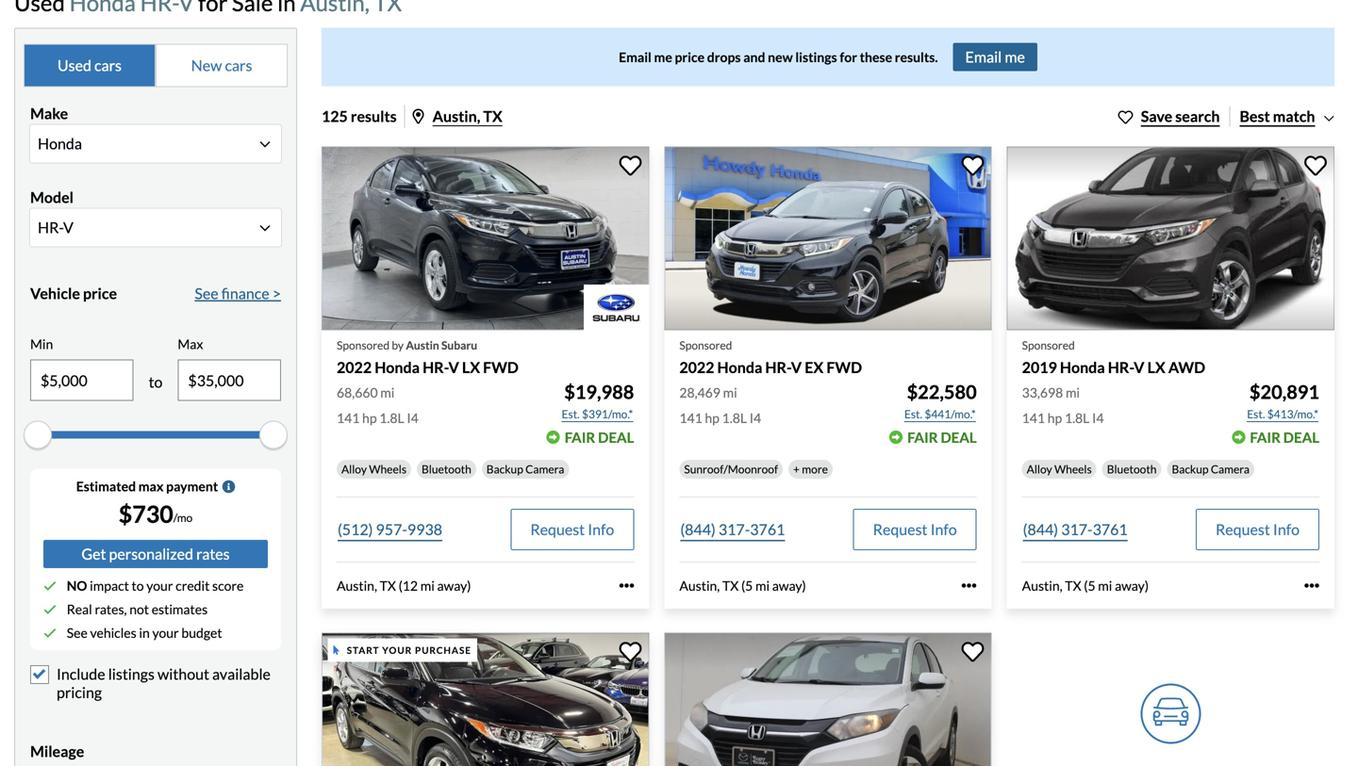 Task type: locate. For each thing, give the bounding box(es) containing it.
cars inside button
[[94, 56, 122, 74]]

ex
[[805, 359, 824, 377]]

1 backup from the left
[[487, 463, 523, 476]]

2 alloy from the left
[[1027, 463, 1052, 476]]

1 (844) 317-3761 button from the left
[[679, 509, 786, 551]]

2 deal from the left
[[941, 429, 977, 446]]

request info button
[[511, 509, 634, 551], [853, 509, 977, 551], [1196, 509, 1320, 551]]

v inside sponsored 2019 honda hr-v lx awd
[[1134, 359, 1145, 377]]

1 horizontal spatial cars
[[225, 56, 252, 74]]

2 bluetooth from the left
[[1107, 463, 1157, 476]]

check image left real
[[43, 604, 57, 617]]

2 horizontal spatial sponsored
[[1022, 339, 1075, 352]]

alloy up (512)
[[341, 463, 367, 476]]

request info for $20,891
[[1216, 521, 1300, 539]]

(844) 317-3761 button for $22,580
[[679, 509, 786, 551]]

model
[[30, 188, 74, 206]]

1.8l for $19,988
[[379, 410, 404, 426]]

2 horizontal spatial deal
[[1284, 429, 1320, 446]]

2 est. from the left
[[904, 407, 923, 421]]

2 horizontal spatial fair
[[1250, 429, 1281, 446]]

email me price drops and new listings for these results.
[[619, 49, 938, 65]]

cars
[[94, 56, 122, 74], [225, 56, 252, 74]]

2 317- from the left
[[1061, 521, 1093, 539]]

tx
[[483, 107, 503, 125], [380, 578, 396, 594], [722, 578, 739, 594], [1065, 578, 1081, 594]]

0 vertical spatial see
[[195, 284, 219, 303]]

3761 for $22,580
[[750, 521, 785, 539]]

honda down by
[[375, 359, 420, 377]]

141 inside 28,469 mi 141 hp 1.8l i4
[[679, 410, 702, 426]]

to up the real rates, not estimates
[[132, 578, 144, 594]]

include listings without available pricing
[[57, 666, 271, 702]]

2 horizontal spatial fair deal
[[1250, 429, 1320, 446]]

0 horizontal spatial 2022
[[337, 359, 372, 377]]

sponsored for $22,580
[[679, 339, 732, 352]]

3 i4 from the left
[[1092, 410, 1104, 426]]

0 horizontal spatial request
[[530, 521, 585, 539]]

0 horizontal spatial ellipsis h image
[[962, 579, 977, 594]]

used cars button
[[24, 44, 156, 87]]

2 hr- from the left
[[765, 359, 791, 377]]

fair down est. $391/mo.* button
[[565, 429, 595, 446]]

request info button for $20,891
[[1196, 509, 1320, 551]]

1 horizontal spatial 2022
[[679, 359, 714, 377]]

wheels
[[369, 463, 407, 476], [1054, 463, 1092, 476]]

backup camera for $19,988
[[487, 463, 564, 476]]

2 horizontal spatial i4
[[1092, 410, 1104, 426]]

2 info from the left
[[931, 521, 957, 539]]

est. down the $22,580
[[904, 407, 923, 421]]

sponsored inside sponsored by austin subaru 2022 honda hr-v lx fwd
[[337, 339, 390, 352]]

2 (844) from the left
[[1023, 521, 1058, 539]]

not
[[129, 602, 149, 618]]

0 horizontal spatial v
[[448, 359, 459, 377]]

lx down 'subaru'
[[462, 359, 480, 377]]

1 horizontal spatial ellipsis h image
[[1304, 579, 1320, 594]]

2 141 from the left
[[679, 410, 702, 426]]

1 check image from the top
[[43, 580, 57, 593]]

2 ellipsis h image from the left
[[1304, 579, 1320, 594]]

sponsored 2019 honda hr-v lx awd
[[1022, 339, 1206, 377]]

1 horizontal spatial alloy
[[1027, 463, 1052, 476]]

hr- for $20,891
[[1108, 359, 1134, 377]]

1 fair from the left
[[565, 429, 595, 446]]

0 horizontal spatial me
[[654, 49, 672, 65]]

1 bluetooth from the left
[[422, 463, 471, 476]]

0 horizontal spatial wheels
[[369, 463, 407, 476]]

deal down $391/mo.*
[[598, 429, 634, 446]]

2 horizontal spatial 141
[[1022, 410, 1045, 426]]

listings
[[795, 49, 837, 65], [108, 666, 155, 684]]

camera for $20,891
[[1211, 463, 1250, 476]]

hp inside 28,469 mi 141 hp 1.8l i4
[[705, 410, 720, 426]]

i4 down sponsored 2019 honda hr-v lx awd
[[1092, 410, 1104, 426]]

1 cars from the left
[[94, 56, 122, 74]]

lx
[[462, 359, 480, 377], [1148, 359, 1166, 377]]

1 1.8l from the left
[[379, 410, 404, 426]]

2022 inside sponsored by austin subaru 2022 honda hr-v lx fwd
[[337, 359, 372, 377]]

cars right used
[[94, 56, 122, 74]]

3 est. from the left
[[1247, 407, 1265, 421]]

$730
[[119, 500, 173, 529]]

1 horizontal spatial me
[[1005, 47, 1025, 66]]

2 fair deal from the left
[[907, 429, 977, 446]]

backup for $20,891
[[1172, 463, 1209, 476]]

wheels down 33,698 mi 141 hp 1.8l i4 in the bottom right of the page
[[1054, 463, 1092, 476]]

2 1.8l from the left
[[722, 410, 747, 426]]

payment
[[166, 479, 218, 495]]

black 2022 honda hr-v lx fwd suv / crossover front-wheel drive continuously variable transmission image
[[322, 146, 649, 331]]

v inside sponsored 2022 honda hr-v ex fwd
[[791, 359, 802, 377]]

mi
[[380, 385, 395, 401], [723, 385, 737, 401], [1066, 385, 1080, 401], [420, 578, 435, 594], [755, 578, 770, 594], [1098, 578, 1112, 594]]

camera
[[526, 463, 564, 476], [1211, 463, 1250, 476]]

3 request info from the left
[[1216, 521, 1300, 539]]

141 down the 33,698
[[1022, 410, 1045, 426]]

0 horizontal spatial email
[[619, 49, 652, 65]]

i4 inside 33,698 mi 141 hp 1.8l i4
[[1092, 410, 1104, 426]]

sponsored by austin subaru 2022 honda hr-v lx fwd
[[337, 339, 519, 377]]

max
[[138, 479, 164, 495]]

deal down $413/mo.*
[[1284, 429, 1320, 446]]

1 est. from the left
[[562, 407, 580, 421]]

1 request from the left
[[530, 521, 585, 539]]

alloy for $19,988
[[341, 463, 367, 476]]

1 horizontal spatial (5
[[1084, 578, 1096, 594]]

3 v from the left
[[1134, 359, 1145, 377]]

2 lx from the left
[[1148, 359, 1166, 377]]

cars right the "new"
[[225, 56, 252, 74]]

personalized
[[109, 545, 193, 564]]

1 horizontal spatial hp
[[705, 410, 720, 426]]

1.8l down sponsored 2019 honda hr-v lx awd
[[1065, 410, 1090, 426]]

fair for $19,988
[[565, 429, 595, 446]]

hr- left ex
[[765, 359, 791, 377]]

2 fwd from the left
[[827, 359, 862, 377]]

141 inside 68,660 mi 141 hp 1.8l i4
[[337, 410, 360, 426]]

1 austin, tx (5 mi away) from the left
[[679, 578, 806, 594]]

1 horizontal spatial v
[[791, 359, 802, 377]]

email me
[[965, 47, 1025, 66]]

141 down 28,469
[[679, 410, 702, 426]]

2 vertical spatial check image
[[43, 627, 57, 640]]

0 horizontal spatial (5
[[741, 578, 753, 594]]

1 horizontal spatial backup
[[1172, 463, 1209, 476]]

honda up 33,698 mi 141 hp 1.8l i4 in the bottom right of the page
[[1060, 359, 1105, 377]]

check image
[[43, 580, 57, 593], [43, 604, 57, 617], [43, 627, 57, 640]]

3761
[[750, 521, 785, 539], [1093, 521, 1128, 539]]

1 horizontal spatial 3761
[[1093, 521, 1128, 539]]

1 horizontal spatial alloy wheels
[[1027, 463, 1092, 476]]

1 honda from the left
[[375, 359, 420, 377]]

1 horizontal spatial fair deal
[[907, 429, 977, 446]]

fwd inside sponsored by austin subaru 2022 honda hr-v lx fwd
[[483, 359, 519, 377]]

and
[[743, 49, 765, 65]]

v down 'subaru'
[[448, 359, 459, 377]]

1 request info button from the left
[[511, 509, 634, 551]]

3 request info button from the left
[[1196, 509, 1320, 551]]

1 horizontal spatial i4
[[750, 410, 761, 426]]

0 horizontal spatial i4
[[407, 410, 419, 426]]

lx left awd in the right top of the page
[[1148, 359, 1166, 377]]

see inside see finance > link
[[195, 284, 219, 303]]

hr- inside sponsored 2019 honda hr-v lx awd
[[1108, 359, 1134, 377]]

2 v from the left
[[791, 359, 802, 377]]

1 v from the left
[[448, 359, 459, 377]]

0 horizontal spatial to
[[132, 578, 144, 594]]

alloy wheels for $20,891
[[1027, 463, 1092, 476]]

3 141 from the left
[[1022, 410, 1045, 426]]

141 inside 33,698 mi 141 hp 1.8l i4
[[1022, 410, 1045, 426]]

v left awd in the right top of the page
[[1134, 359, 1145, 377]]

1 alloy from the left
[[341, 463, 367, 476]]

1 horizontal spatial email
[[965, 47, 1002, 66]]

1 horizontal spatial est.
[[904, 407, 923, 421]]

hp down the 33,698
[[1048, 410, 1062, 426]]

1 i4 from the left
[[407, 410, 419, 426]]

0 horizontal spatial 317-
[[719, 521, 750, 539]]

hp
[[362, 410, 377, 426], [705, 410, 720, 426], [1048, 410, 1062, 426]]

bluetooth
[[422, 463, 471, 476], [1107, 463, 1157, 476]]

1 horizontal spatial price
[[675, 49, 705, 65]]

68,660
[[337, 385, 378, 401]]

0 horizontal spatial info
[[588, 521, 614, 539]]

2 horizontal spatial request
[[1216, 521, 1270, 539]]

2 backup from the left
[[1172, 463, 1209, 476]]

1 vertical spatial your
[[152, 625, 179, 641]]

hp for $22,580
[[705, 410, 720, 426]]

1 fwd from the left
[[483, 359, 519, 377]]

1 info from the left
[[588, 521, 614, 539]]

austin, for $20,891
[[1022, 578, 1063, 594]]

957-
[[376, 521, 407, 539]]

1 141 from the left
[[337, 410, 360, 426]]

deal down $441/mo.*
[[941, 429, 977, 446]]

backup camera
[[487, 463, 564, 476], [1172, 463, 1250, 476]]

1 ellipsis h image from the left
[[962, 579, 977, 594]]

2 austin, tx (5 mi away) from the left
[[1022, 578, 1149, 594]]

1 317- from the left
[[719, 521, 750, 539]]

cars for used cars
[[94, 56, 122, 74]]

tx for $19,988
[[380, 578, 396, 594]]

2 vertical spatial your
[[382, 645, 412, 656]]

1 vertical spatial see
[[67, 625, 88, 641]]

2 (844) 317-3761 from the left
[[1023, 521, 1128, 539]]

(844) 317-3761 for $20,891
[[1023, 521, 1128, 539]]

hp inside 33,698 mi 141 hp 1.8l i4
[[1048, 410, 1062, 426]]

email right 'results.'
[[965, 47, 1002, 66]]

camera down est. $391/mo.* button
[[526, 463, 564, 476]]

est. for $22,580
[[904, 407, 923, 421]]

see for see vehicles in your budget
[[67, 625, 88, 641]]

fair for $20,891
[[1250, 429, 1281, 446]]

hp inside 68,660 mi 141 hp 1.8l i4
[[362, 410, 377, 426]]

price left "drops" at the right of page
[[675, 49, 705, 65]]

deal
[[598, 429, 634, 446], [941, 429, 977, 446], [1284, 429, 1320, 446]]

new cars
[[191, 56, 252, 74]]

i4 for $19,988
[[407, 410, 419, 426]]

(844)
[[680, 521, 716, 539], [1023, 521, 1058, 539]]

(844) 317-3761
[[680, 521, 785, 539], [1023, 521, 1128, 539]]

2 horizontal spatial v
[[1134, 359, 1145, 377]]

317- for $22,580
[[719, 521, 750, 539]]

3 sponsored from the left
[[1022, 339, 1075, 352]]

1.8l
[[379, 410, 404, 426], [722, 410, 747, 426], [1065, 410, 1090, 426]]

0 horizontal spatial hp
[[362, 410, 377, 426]]

honda inside sponsored 2022 honda hr-v ex fwd
[[717, 359, 762, 377]]

crystal black pearl 2022 honda hr-v ex fwd suv / crossover front-wheel drive automatic image
[[664, 146, 992, 331]]

1 horizontal spatial sponsored
[[679, 339, 732, 352]]

2 away) from the left
[[772, 578, 806, 594]]

fair for $22,580
[[907, 429, 938, 446]]

3 fair from the left
[[1250, 429, 1281, 446]]

austin, tx button
[[413, 107, 503, 125]]

your
[[146, 578, 173, 594], [152, 625, 179, 641], [382, 645, 412, 656]]

(12
[[399, 578, 418, 594]]

141 for $19,988
[[337, 410, 360, 426]]

listings left for
[[795, 49, 837, 65]]

0 horizontal spatial bluetooth
[[422, 463, 471, 476]]

1 backup camera from the left
[[487, 463, 564, 476]]

lx inside sponsored by austin subaru 2022 honda hr-v lx fwd
[[462, 359, 480, 377]]

1 2022 from the left
[[337, 359, 372, 377]]

2 alloy wheels from the left
[[1027, 463, 1092, 476]]

1 horizontal spatial 1.8l
[[722, 410, 747, 426]]

1 deal from the left
[[598, 429, 634, 446]]

2 wheels from the left
[[1054, 463, 1092, 476]]

more
[[802, 463, 828, 476]]

1 away) from the left
[[437, 578, 471, 594]]

1 camera from the left
[[526, 463, 564, 476]]

0 horizontal spatial listings
[[108, 666, 155, 684]]

3 1.8l from the left
[[1065, 410, 1090, 426]]

hp for $19,988
[[362, 410, 377, 426]]

0 horizontal spatial backup camera
[[487, 463, 564, 476]]

1 horizontal spatial info
[[931, 521, 957, 539]]

2 horizontal spatial away)
[[1115, 578, 1149, 594]]

0 horizontal spatial honda
[[375, 359, 420, 377]]

hr-
[[423, 359, 448, 377], [765, 359, 791, 377], [1108, 359, 1134, 377]]

request for $20,891
[[1216, 521, 1270, 539]]

info for $22,580
[[931, 521, 957, 539]]

hp down 68,660
[[362, 410, 377, 426]]

1 horizontal spatial request info button
[[853, 509, 977, 551]]

sponsored up 2019
[[1022, 339, 1075, 352]]

1.8l inside 68,660 mi 141 hp 1.8l i4
[[379, 410, 404, 426]]

1 horizontal spatial backup camera
[[1172, 463, 1250, 476]]

rates
[[196, 545, 230, 564]]

hr- inside sponsored 2022 honda hr-v ex fwd
[[765, 359, 791, 377]]

1 horizontal spatial see
[[195, 284, 219, 303]]

austin, tx (5 mi away)
[[679, 578, 806, 594], [1022, 578, 1149, 594]]

1 vertical spatial to
[[132, 578, 144, 594]]

camera for $19,988
[[526, 463, 564, 476]]

austin,
[[433, 107, 480, 125], [337, 578, 377, 594], [679, 578, 720, 594], [1022, 578, 1063, 594]]

i4 inside 28,469 mi 141 hp 1.8l i4
[[750, 410, 761, 426]]

3 deal from the left
[[1284, 429, 1320, 446]]

3 hr- from the left
[[1108, 359, 1134, 377]]

0 horizontal spatial camera
[[526, 463, 564, 476]]

0 horizontal spatial alloy wheels
[[341, 463, 407, 476]]

me inside button
[[1005, 47, 1025, 66]]

see
[[195, 284, 219, 303], [67, 625, 88, 641]]

without
[[158, 666, 209, 684]]

v left ex
[[791, 359, 802, 377]]

3 honda from the left
[[1060, 359, 1105, 377]]

wheels up (512) 957-9938
[[369, 463, 407, 476]]

2022 up 68,660
[[337, 359, 372, 377]]

pricing
[[57, 684, 102, 702]]

0 horizontal spatial 141
[[337, 410, 360, 426]]

1 sponsored from the left
[[337, 339, 390, 352]]

0 horizontal spatial see
[[67, 625, 88, 641]]

1 horizontal spatial deal
[[941, 429, 977, 446]]

2 horizontal spatial request info button
[[1196, 509, 1320, 551]]

1 lx from the left
[[462, 359, 480, 377]]

email left "drops" at the right of page
[[619, 49, 652, 65]]

est. down '$19,988'
[[562, 407, 580, 421]]

fwd
[[483, 359, 519, 377], [827, 359, 862, 377]]

hp for $20,891
[[1048, 410, 1062, 426]]

alloy for $20,891
[[1027, 463, 1052, 476]]

info for $20,891
[[1273, 521, 1300, 539]]

1 (844) 317-3761 from the left
[[680, 521, 785, 539]]

1 horizontal spatial (844)
[[1023, 521, 1058, 539]]

sponsored inside sponsored 2019 honda hr-v lx awd
[[1022, 339, 1075, 352]]

austin, tx (5 mi away) for $20,891
[[1022, 578, 1149, 594]]

your right in
[[152, 625, 179, 641]]

141 for $20,891
[[1022, 410, 1045, 426]]

2 horizontal spatial honda
[[1060, 359, 1105, 377]]

$19,988
[[564, 381, 634, 404]]

2 3761 from the left
[[1093, 521, 1128, 539]]

backup for $19,988
[[487, 463, 523, 476]]

2 hp from the left
[[705, 410, 720, 426]]

your right start
[[382, 645, 412, 656]]

check image left no
[[43, 580, 57, 593]]

request info for $19,988
[[530, 521, 614, 539]]

2 backup camera from the left
[[1172, 463, 1250, 476]]

est. inside $22,580 est. $441/mo.*
[[904, 407, 923, 421]]

2 (844) 317-3761 button from the left
[[1022, 509, 1129, 551]]

2 honda from the left
[[717, 359, 762, 377]]

to left max text field
[[149, 373, 163, 392]]

see left finance
[[195, 284, 219, 303]]

1 vertical spatial check image
[[43, 604, 57, 617]]

0 horizontal spatial away)
[[437, 578, 471, 594]]

0 horizontal spatial lx
[[462, 359, 480, 377]]

est. $441/mo.* button
[[903, 405, 977, 424]]

0 vertical spatial your
[[146, 578, 173, 594]]

tx for $22,580
[[722, 578, 739, 594]]

your up the estimates
[[146, 578, 173, 594]]

rates,
[[95, 602, 127, 618]]

backup camera down est. $391/mo.* button
[[487, 463, 564, 476]]

purchase
[[415, 645, 472, 656]]

1 vertical spatial listings
[[108, 666, 155, 684]]

price
[[675, 49, 705, 65], [83, 284, 117, 303]]

3 info from the left
[[1273, 521, 1300, 539]]

backup camera down est. $413/mo.* button
[[1172, 463, 1250, 476]]

no impact to your credit score
[[67, 578, 244, 594]]

1 horizontal spatial bluetooth
[[1107, 463, 1157, 476]]

1 horizontal spatial fwd
[[827, 359, 862, 377]]

2022 up 28,469
[[679, 359, 714, 377]]

me for email me price drops and new listings for these results.
[[654, 49, 672, 65]]

1.8l inside 33,698 mi 141 hp 1.8l i4
[[1065, 410, 1090, 426]]

1 horizontal spatial camera
[[1211, 463, 1250, 476]]

credit
[[176, 578, 210, 594]]

start your purchase link
[[322, 633, 653, 767]]

0 horizontal spatial fair
[[565, 429, 595, 446]]

1 wheels from the left
[[369, 463, 407, 476]]

deal for $20,891
[[1284, 429, 1320, 446]]

2 request from the left
[[873, 521, 928, 539]]

3 hp from the left
[[1048, 410, 1062, 426]]

crystal black pearl 2022 honda hr-v lx fwd suv / crossover front-wheel drive automatic image
[[322, 633, 649, 767]]

1.8l inside 28,469 mi 141 hp 1.8l i4
[[722, 410, 747, 426]]

2 horizontal spatial hr-
[[1108, 359, 1134, 377]]

(512) 957-9938 button
[[337, 509, 443, 551]]

2 request info from the left
[[873, 521, 957, 539]]

i4 up sunroof/moonroof
[[750, 410, 761, 426]]

hp down 28,469
[[705, 410, 720, 426]]

alloy wheels up (512) 957-9938
[[341, 463, 407, 476]]

(844) 317-3761 for $22,580
[[680, 521, 785, 539]]

me for email me
[[1005, 47, 1025, 66]]

1 hr- from the left
[[423, 359, 448, 377]]

fair deal for $22,580
[[907, 429, 977, 446]]

2 cars from the left
[[225, 56, 252, 74]]

i4 for $20,891
[[1092, 410, 1104, 426]]

fair down est. $413/mo.* button
[[1250, 429, 1281, 446]]

est. for $20,891
[[1247, 407, 1265, 421]]

1 horizontal spatial away)
[[772, 578, 806, 594]]

2 (5 from the left
[[1084, 578, 1096, 594]]

3 check image from the top
[[43, 627, 57, 640]]

141 for $22,580
[[679, 410, 702, 426]]

fair deal
[[565, 429, 634, 446], [907, 429, 977, 446], [1250, 429, 1320, 446]]

0 horizontal spatial (844) 317-3761
[[680, 521, 785, 539]]

2 i4 from the left
[[750, 410, 761, 426]]

include
[[57, 666, 105, 684]]

1 horizontal spatial to
[[149, 373, 163, 392]]

fair deal down est. $441/mo.* 'button'
[[907, 429, 977, 446]]

me
[[1005, 47, 1025, 66], [654, 49, 672, 65]]

0 horizontal spatial sponsored
[[337, 339, 390, 352]]

sponsored inside sponsored 2022 honda hr-v ex fwd
[[679, 339, 732, 352]]

1 alloy wheels from the left
[[341, 463, 407, 476]]

2 horizontal spatial request info
[[1216, 521, 1300, 539]]

2 request info button from the left
[[853, 509, 977, 551]]

0 horizontal spatial (844) 317-3761 button
[[679, 509, 786, 551]]

request info button for $19,988
[[511, 509, 634, 551]]

away)
[[437, 578, 471, 594], [772, 578, 806, 594], [1115, 578, 1149, 594]]

0 horizontal spatial deal
[[598, 429, 634, 446]]

deal for $19,988
[[598, 429, 634, 446]]

v inside sponsored by austin subaru 2022 honda hr-v lx fwd
[[448, 359, 459, 377]]

0 horizontal spatial hr-
[[423, 359, 448, 377]]

cars inside button
[[225, 56, 252, 74]]

i4
[[407, 410, 419, 426], [750, 410, 761, 426], [1092, 410, 1104, 426]]

3 away) from the left
[[1115, 578, 1149, 594]]

33,698
[[1022, 385, 1063, 401]]

sponsored
[[337, 339, 390, 352], [679, 339, 732, 352], [1022, 339, 1075, 352]]

sponsored left by
[[337, 339, 390, 352]]

1 horizontal spatial wheels
[[1054, 463, 1092, 476]]

1 (5 from the left
[[741, 578, 753, 594]]

info for $19,988
[[588, 521, 614, 539]]

1 (844) from the left
[[680, 521, 716, 539]]

email
[[965, 47, 1002, 66], [619, 49, 652, 65]]

3 fair deal from the left
[[1250, 429, 1320, 446]]

austin, for $22,580
[[679, 578, 720, 594]]

2 sponsored from the left
[[679, 339, 732, 352]]

fair deal down est. $391/mo.* button
[[565, 429, 634, 446]]

1 3761 from the left
[[750, 521, 785, 539]]

check image up include
[[43, 627, 57, 640]]

141 down 68,660
[[337, 410, 360, 426]]

2 check image from the top
[[43, 604, 57, 617]]

est. inside $20,891 est. $413/mo.*
[[1247, 407, 1265, 421]]

ellipsis h image
[[962, 579, 977, 594], [1304, 579, 1320, 594]]

0 vertical spatial check image
[[43, 580, 57, 593]]

1 request info from the left
[[530, 521, 614, 539]]

austin, for $19,988
[[337, 578, 377, 594]]

alloy down 33,698 mi 141 hp 1.8l i4 in the bottom right of the page
[[1027, 463, 1052, 476]]

lx inside sponsored 2019 honda hr-v lx awd
[[1148, 359, 1166, 377]]

0 horizontal spatial cars
[[94, 56, 122, 74]]

away) for $20,891
[[1115, 578, 1149, 594]]

i4 down sponsored by austin subaru 2022 honda hr-v lx fwd
[[407, 410, 419, 426]]

1 fair deal from the left
[[565, 429, 634, 446]]

price right the vehicle in the top of the page
[[83, 284, 117, 303]]

honda inside sponsored 2019 honda hr-v lx awd
[[1060, 359, 1105, 377]]

0 horizontal spatial est.
[[562, 407, 580, 421]]

3761 for $20,891
[[1093, 521, 1128, 539]]

1 hp from the left
[[362, 410, 377, 426]]

v for $20,891
[[1134, 359, 1145, 377]]

1 horizontal spatial request info
[[873, 521, 957, 539]]

fair down est. $441/mo.* 'button'
[[907, 429, 938, 446]]

1.8l down sponsored by austin subaru 2022 honda hr-v lx fwd
[[379, 410, 404, 426]]

0 horizontal spatial fwd
[[483, 359, 519, 377]]

email inside button
[[965, 47, 1002, 66]]

fair deal down est. $413/mo.* button
[[1250, 429, 1320, 446]]

1 horizontal spatial 141
[[679, 410, 702, 426]]

1 horizontal spatial (844) 317-3761
[[1023, 521, 1128, 539]]

est. $413/mo.* button
[[1246, 405, 1320, 424]]

1 horizontal spatial hr-
[[765, 359, 791, 377]]

alloy wheels down 33,698 mi 141 hp 1.8l i4 in the bottom right of the page
[[1027, 463, 1092, 476]]

2 fair from the left
[[907, 429, 938, 446]]

camera down est. $413/mo.* button
[[1211, 463, 1250, 476]]

0 horizontal spatial austin, tx (5 mi away)
[[679, 578, 806, 594]]

see down real
[[67, 625, 88, 641]]

request info
[[530, 521, 614, 539], [873, 521, 957, 539], [1216, 521, 1300, 539]]

finance
[[221, 284, 269, 303]]

gray 2016 honda hr-v lx suv / crossover front-wheel drive continuously variable transmission image
[[664, 633, 992, 767]]

i4 inside 68,660 mi 141 hp 1.8l i4
[[407, 410, 419, 426]]

0 horizontal spatial request info button
[[511, 509, 634, 551]]

2 camera from the left
[[1211, 463, 1250, 476]]

alloy wheels for $19,988
[[341, 463, 407, 476]]

honda for $20,891
[[1060, 359, 1105, 377]]

listings down in
[[108, 666, 155, 684]]

hr- down austin
[[423, 359, 448, 377]]

1 horizontal spatial austin, tx (5 mi away)
[[1022, 578, 1149, 594]]

honda up 28,469 mi 141 hp 1.8l i4
[[717, 359, 762, 377]]

info circle image
[[222, 480, 235, 494]]

sponsored up 28,469
[[679, 339, 732, 352]]

est. down $20,891
[[1247, 407, 1265, 421]]

(5
[[741, 578, 753, 594], [1084, 578, 1096, 594]]

est. inside $19,988 est. $391/mo.*
[[562, 407, 580, 421]]

125
[[322, 107, 348, 125]]

3 request from the left
[[1216, 521, 1270, 539]]

alloy
[[341, 463, 367, 476], [1027, 463, 1052, 476]]

mi inside 28,469 mi 141 hp 1.8l i4
[[723, 385, 737, 401]]

0 horizontal spatial alloy
[[341, 463, 367, 476]]

0 horizontal spatial 3761
[[750, 521, 785, 539]]

2 2022 from the left
[[679, 359, 714, 377]]

1 horizontal spatial 317-
[[1061, 521, 1093, 539]]

honda for $22,580
[[717, 359, 762, 377]]

hr- left awd in the right top of the page
[[1108, 359, 1134, 377]]

0 vertical spatial to
[[149, 373, 163, 392]]

1.8l up sunroof/moonroof
[[722, 410, 747, 426]]

2 horizontal spatial hp
[[1048, 410, 1062, 426]]



Task type: vqa. For each thing, say whether or not it's contained in the screenshot.
Floor
no



Task type: describe. For each thing, give the bounding box(es) containing it.
backup camera for $20,891
[[1172, 463, 1250, 476]]

sponsored for $20,891
[[1022, 339, 1075, 352]]

see vehicles in your budget
[[67, 625, 222, 641]]

in
[[139, 625, 150, 641]]

bluetooth for $20,891
[[1107, 463, 1157, 476]]

austin subaru image
[[584, 285, 649, 331]]

mileage button
[[30, 729, 281, 767]]

see for see finance >
[[195, 284, 219, 303]]

bluetooth for $19,988
[[422, 463, 471, 476]]

honda inside sponsored by austin subaru 2022 honda hr-v lx fwd
[[375, 359, 420, 377]]

mi inside 33,698 mi 141 hp 1.8l i4
[[1066, 385, 1080, 401]]

new
[[768, 49, 793, 65]]

28,469
[[679, 385, 721, 401]]

v for $22,580
[[791, 359, 802, 377]]

get personalized rates
[[81, 545, 230, 564]]

(5 for $20,891
[[1084, 578, 1096, 594]]

results.
[[895, 49, 938, 65]]

ellipsis h image for $20,891
[[1304, 579, 1320, 594]]

drops
[[707, 49, 741, 65]]

Min text field
[[31, 361, 133, 401]]

hr- inside sponsored by austin subaru 2022 honda hr-v lx fwd
[[423, 359, 448, 377]]

your for budget
[[152, 625, 179, 641]]

budget
[[181, 625, 222, 641]]

>
[[272, 284, 281, 303]]

(844) for $22,580
[[680, 521, 716, 539]]

$391/mo.*
[[582, 407, 633, 421]]

estimated max payment
[[76, 479, 218, 495]]

by
[[392, 339, 404, 352]]

real
[[67, 602, 92, 618]]

austin, tx (12 mi away)
[[337, 578, 471, 594]]

away) for $22,580
[[772, 578, 806, 594]]

mi inside 68,660 mi 141 hp 1.8l i4
[[380, 385, 395, 401]]

awd
[[1168, 359, 1206, 377]]

fair deal for $19,988
[[565, 429, 634, 446]]

get
[[81, 545, 106, 564]]

9938
[[407, 521, 442, 539]]

austin
[[406, 339, 439, 352]]

sponsored 2022 honda hr-v ex fwd
[[679, 339, 862, 377]]

/mo
[[173, 511, 193, 525]]

score
[[212, 578, 244, 594]]

est. $391/mo.* button
[[561, 405, 634, 424]]

(844) 317-3761 button for $20,891
[[1022, 509, 1129, 551]]

cars for new cars
[[225, 56, 252, 74]]

1 vertical spatial price
[[83, 284, 117, 303]]

results
[[351, 107, 397, 125]]

new cars button
[[156, 44, 288, 87]]

est. for $19,988
[[562, 407, 580, 421]]

68,660 mi 141 hp 1.8l i4
[[337, 385, 419, 426]]

for
[[840, 49, 857, 65]]

save
[[1141, 107, 1173, 125]]

away) for $19,988
[[437, 578, 471, 594]]

fwd inside sponsored 2022 honda hr-v ex fwd
[[827, 359, 862, 377]]

fair deal for $20,891
[[1250, 429, 1320, 446]]

start
[[347, 645, 380, 656]]

your for credit
[[146, 578, 173, 594]]

$413/mo.*
[[1267, 407, 1319, 421]]

ellipsis h image for $22,580
[[962, 579, 977, 594]]

search
[[1176, 107, 1220, 125]]

1.8l for $22,580
[[722, 410, 747, 426]]

ellipsis h image
[[619, 579, 634, 594]]

i4 for $22,580
[[750, 410, 761, 426]]

new
[[191, 56, 222, 74]]

(844) for $20,891
[[1023, 521, 1058, 539]]

listings inside include listings without available pricing
[[108, 666, 155, 684]]

$730 /mo
[[119, 500, 193, 529]]

check image for real rates, not estimates
[[43, 604, 57, 617]]

33,698 mi 141 hp 1.8l i4
[[1022, 385, 1104, 426]]

125 results
[[322, 107, 397, 125]]

vehicles
[[90, 625, 137, 641]]

see finance > link
[[195, 282, 281, 305]]

2022 inside sponsored 2022 honda hr-v ex fwd
[[679, 359, 714, 377]]

austin, tx (5 mi away) for $22,580
[[679, 578, 806, 594]]

mileage
[[30, 743, 84, 761]]

see finance >
[[195, 284, 281, 303]]

used cars
[[58, 56, 122, 74]]

request info for $22,580
[[873, 521, 957, 539]]

vehicle
[[30, 284, 80, 303]]

request for $19,988
[[530, 521, 585, 539]]

available
[[212, 666, 271, 684]]

vehicle price
[[30, 284, 117, 303]]

real rates, not estimates
[[67, 602, 208, 618]]

+ more
[[793, 463, 828, 476]]

$20,891 est. $413/mo.*
[[1247, 381, 1320, 421]]

$22,580 est. $441/mo.*
[[904, 381, 977, 421]]

start your purchase
[[347, 645, 472, 656]]

(5 for $22,580
[[741, 578, 753, 594]]

sponsored for $19,988
[[337, 339, 390, 352]]

28,469 mi 141 hp 1.8l i4
[[679, 385, 761, 426]]

1.8l for $20,891
[[1065, 410, 1090, 426]]

max
[[178, 336, 203, 352]]

(512)
[[338, 521, 373, 539]]

map marker alt image
[[413, 109, 424, 124]]

(512) 957-9938
[[338, 521, 442, 539]]

mouse pointer image
[[333, 646, 339, 656]]

min
[[30, 336, 53, 352]]

$19,988 est. $391/mo.*
[[562, 381, 634, 421]]

estimates
[[152, 602, 208, 618]]

check image for see vehicles in your budget
[[43, 627, 57, 640]]

no
[[67, 578, 87, 594]]

make
[[30, 104, 68, 122]]

Max text field
[[179, 361, 280, 401]]

austin, tx
[[433, 107, 503, 125]]

impact
[[90, 578, 129, 594]]

used
[[58, 56, 91, 74]]

request info button for $22,580
[[853, 509, 977, 551]]

2019
[[1022, 359, 1057, 377]]

save search button
[[1118, 105, 1220, 128]]

wheels for $20,891
[[1054, 463, 1092, 476]]

get personalized rates button
[[43, 541, 268, 569]]

wheels for $19,988
[[369, 463, 407, 476]]

0 vertical spatial price
[[675, 49, 705, 65]]

estimated
[[76, 479, 136, 495]]

$20,891
[[1250, 381, 1320, 404]]

hr- for $22,580
[[765, 359, 791, 377]]

these
[[860, 49, 892, 65]]

deal for $22,580
[[941, 429, 977, 446]]

request for $22,580
[[873, 521, 928, 539]]

sunroof/moonroof
[[684, 463, 778, 476]]

email me button
[[953, 43, 1037, 71]]

save search
[[1141, 107, 1220, 125]]

317- for $20,891
[[1061, 521, 1093, 539]]

email for email me price drops and new listings for these results.
[[619, 49, 652, 65]]

1 horizontal spatial listings
[[795, 49, 837, 65]]

email for email me
[[965, 47, 1002, 66]]

+
[[793, 463, 800, 476]]

silver 2019 honda hr-v lx awd suv / crossover all-wheel drive continuously variable transmission image
[[1007, 146, 1335, 331]]

subaru
[[441, 339, 477, 352]]

$441/mo.*
[[925, 407, 976, 421]]

tx for $20,891
[[1065, 578, 1081, 594]]



